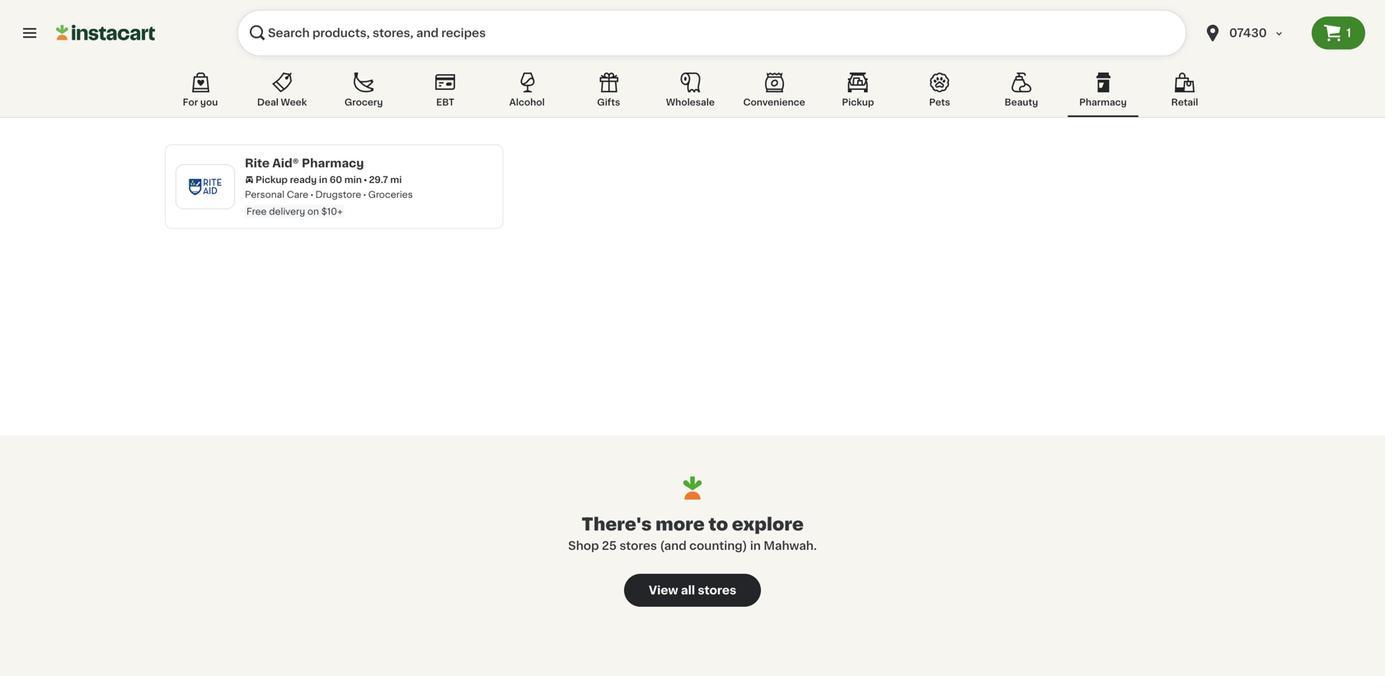 Task type: vqa. For each thing, say whether or not it's contained in the screenshot.
more
yes



Task type: locate. For each thing, give the bounding box(es) containing it.
(and
[[660, 540, 687, 552]]

in left 60 at left
[[319, 175, 327, 184]]

to
[[709, 516, 728, 533]]

pets button
[[904, 69, 975, 117]]

counting)
[[689, 540, 747, 552]]

alcohol
[[509, 98, 545, 107]]

week
[[281, 98, 307, 107]]

rite aid® pharmacy
[[245, 157, 364, 169]]

29.7 mi
[[369, 175, 402, 184]]

groceries
[[368, 190, 413, 199]]

pickup button
[[823, 69, 894, 117]]

in inside there's more to explore shop 25 stores (and counting) in mahwah.
[[750, 540, 761, 552]]

beauty
[[1005, 98, 1038, 107]]

stores right all
[[698, 585, 736, 596]]

in down explore
[[750, 540, 761, 552]]

you
[[200, 98, 218, 107]]

free
[[247, 207, 267, 216]]

1 vertical spatial pharmacy
[[302, 157, 364, 169]]

1 vertical spatial pickup
[[256, 175, 288, 184]]

explore
[[732, 516, 804, 533]]

1 vertical spatial in
[[750, 540, 761, 552]]

None search field
[[237, 10, 1187, 56]]

wholesale
[[666, 98, 715, 107]]

view
[[649, 585, 678, 596]]

pickup left pets
[[842, 98, 874, 107]]

retail button
[[1149, 69, 1220, 117]]

pets
[[929, 98, 950, 107]]

stores
[[620, 540, 657, 552], [698, 585, 736, 596]]

pickup up 'personal'
[[256, 175, 288, 184]]

care
[[287, 190, 308, 199]]

pickup inside button
[[842, 98, 874, 107]]

in
[[319, 175, 327, 184], [750, 540, 761, 552]]

deal week
[[257, 98, 307, 107]]

there's
[[581, 516, 652, 533]]

gifts button
[[573, 69, 644, 117]]

min
[[344, 175, 362, 184]]

0 horizontal spatial stores
[[620, 540, 657, 552]]

alcohol button
[[492, 69, 563, 117]]

1 vertical spatial stores
[[698, 585, 736, 596]]

stores inside button
[[698, 585, 736, 596]]

deal
[[257, 98, 279, 107]]

1 horizontal spatial pharmacy
[[1079, 98, 1127, 107]]

all
[[681, 585, 695, 596]]

07430 button
[[1193, 10, 1312, 56]]

1
[[1346, 27, 1351, 39]]

personal care drugstore groceries free delivery on $10+
[[245, 190, 413, 216]]

0 horizontal spatial pharmacy
[[302, 157, 364, 169]]

pickup ready in 60 min
[[256, 175, 362, 184]]

wholesale button
[[655, 69, 726, 117]]

stores right 25
[[620, 540, 657, 552]]

0 horizontal spatial in
[[319, 175, 327, 184]]

grocery
[[345, 98, 383, 107]]

pickup
[[842, 98, 874, 107], [256, 175, 288, 184]]

pharmacy up 60 at left
[[302, 157, 364, 169]]

07430
[[1229, 27, 1267, 39]]

1 horizontal spatial pickup
[[842, 98, 874, 107]]

for you
[[183, 98, 218, 107]]

mahwah.
[[764, 540, 817, 552]]

0 vertical spatial pickup
[[842, 98, 874, 107]]

for you button
[[165, 69, 236, 117]]

pharmacy
[[1079, 98, 1127, 107], [302, 157, 364, 169]]

0 vertical spatial stores
[[620, 540, 657, 552]]

1 horizontal spatial stores
[[698, 585, 736, 596]]

ebt button
[[410, 69, 481, 117]]

pharmacy right beauty
[[1079, 98, 1127, 107]]

0 horizontal spatial pickup
[[256, 175, 288, 184]]

1 horizontal spatial in
[[750, 540, 761, 552]]

mi
[[390, 175, 402, 184]]

rite aid® pharmacy logo image
[[184, 165, 227, 208]]

beauty button
[[986, 69, 1057, 117]]

0 vertical spatial pharmacy
[[1079, 98, 1127, 107]]

view all stores
[[649, 585, 736, 596]]

pickup for pickup ready in 60 min
[[256, 175, 288, 184]]

convenience button
[[737, 69, 812, 117]]

grocery button
[[328, 69, 399, 117]]

0 vertical spatial in
[[319, 175, 327, 184]]



Task type: describe. For each thing, give the bounding box(es) containing it.
retail
[[1171, 98, 1198, 107]]

rite
[[245, 157, 270, 169]]

personal
[[245, 190, 284, 199]]

drugstore
[[315, 190, 361, 199]]

convenience
[[743, 98, 805, 107]]

more
[[656, 516, 705, 533]]

view all stores button
[[624, 574, 761, 607]]

on
[[307, 207, 319, 216]]

gifts
[[597, 98, 620, 107]]

aid®
[[272, 157, 299, 169]]

shop
[[568, 540, 599, 552]]

07430 button
[[1203, 10, 1302, 56]]

pharmacy inside button
[[1079, 98, 1127, 107]]

instacart image
[[56, 23, 155, 43]]

shop categories tab list
[[165, 69, 1220, 117]]

pickup for pickup
[[842, 98, 874, 107]]

60
[[330, 175, 342, 184]]

29.7
[[369, 175, 388, 184]]

1 button
[[1312, 16, 1365, 49]]

delivery
[[269, 207, 305, 216]]

ready
[[290, 175, 317, 184]]

there's more to explore shop 25 stores (and counting) in mahwah.
[[568, 516, 817, 552]]

$10+
[[321, 207, 343, 216]]

deal week button
[[247, 69, 317, 117]]

Search field
[[237, 10, 1187, 56]]

ebt
[[436, 98, 455, 107]]

stores inside there's more to explore shop 25 stores (and counting) in mahwah.
[[620, 540, 657, 552]]

pharmacy button
[[1068, 69, 1139, 117]]

for
[[183, 98, 198, 107]]

view all stores link
[[624, 574, 761, 607]]

25
[[602, 540, 617, 552]]



